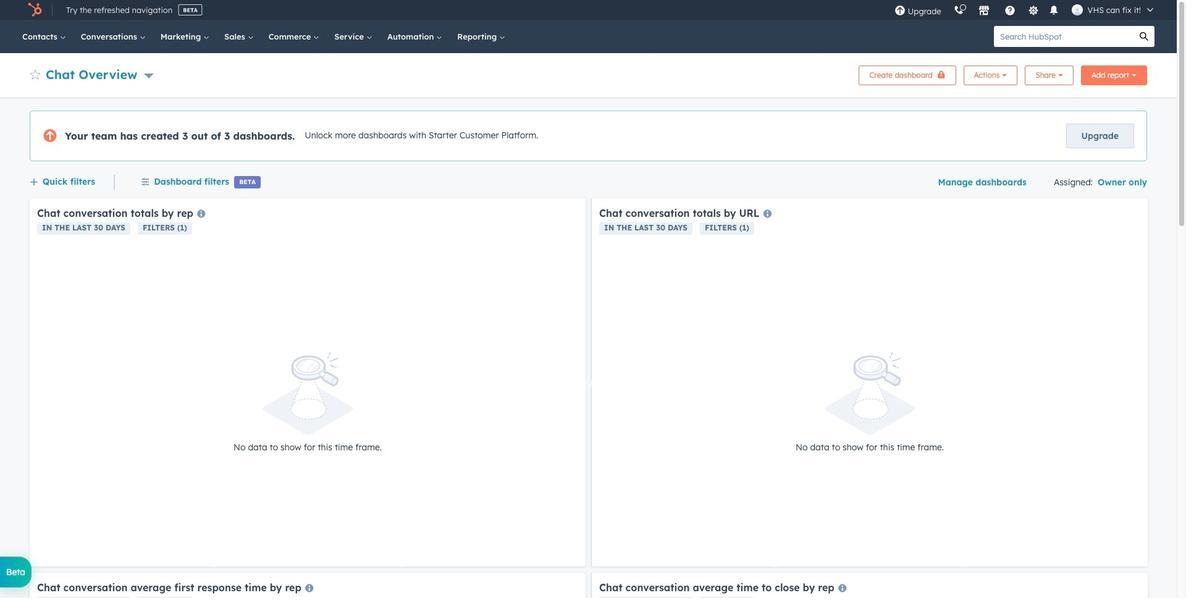 Task type: locate. For each thing, give the bounding box(es) containing it.
menu
[[888, 0, 1162, 20]]

jer mill image
[[1072, 4, 1083, 15]]

chat conversation totals by rep element
[[30, 198, 586, 567]]

banner
[[30, 62, 1147, 85]]



Task type: describe. For each thing, give the bounding box(es) containing it.
chat conversation average time to close by rep element
[[592, 573, 1148, 598]]

chat conversation average first response time by rep element
[[30, 573, 586, 598]]

chat conversation totals by url element
[[592, 198, 1148, 567]]

Search HubSpot search field
[[994, 26, 1134, 47]]

marketplaces image
[[978, 6, 989, 17]]



Task type: vqa. For each thing, say whether or not it's contained in the screenshot.
Chat conversation totals by URL ELEMENT
yes



